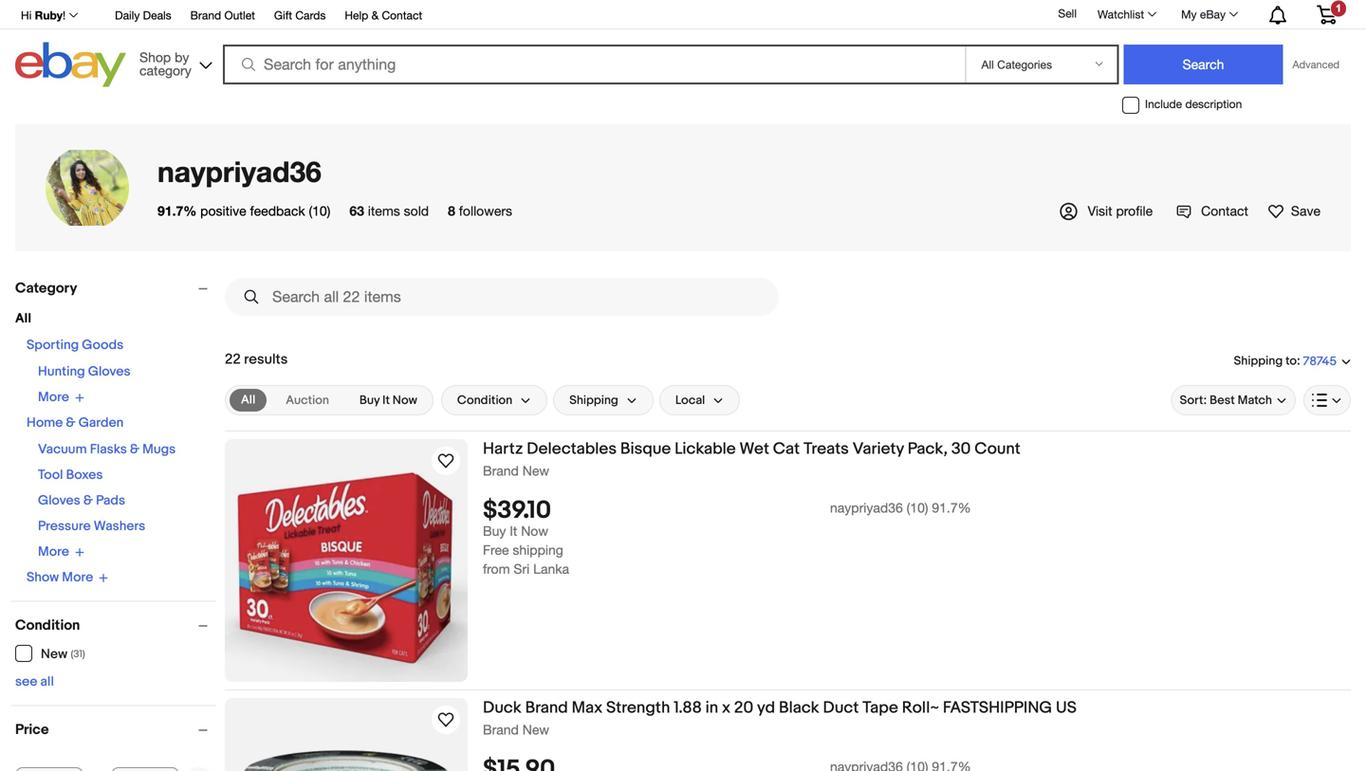 Task type: describe. For each thing, give the bounding box(es) containing it.
0 horizontal spatial condition
[[15, 617, 80, 635]]

treats
[[804, 439, 849, 459]]

buy it now
[[360, 393, 418, 408]]

63
[[350, 203, 364, 219]]

sporting
[[27, 337, 79, 354]]

local button
[[660, 385, 741, 416]]

gift cards link
[[274, 6, 326, 27]]

fastshipping
[[943, 699, 1053, 719]]

followers
[[459, 203, 513, 219]]

duck brand max strength 1.88 in x 20 yd black duct tape roll~ fastshipping us brand new
[[483, 699, 1077, 738]]

cards
[[296, 9, 326, 22]]

all link
[[230, 389, 267, 412]]

variety
[[853, 439, 904, 459]]

1 horizontal spatial condition button
[[441, 385, 548, 416]]

watchlist link
[[1088, 3, 1166, 26]]

new inside duck brand max strength 1.88 in x 20 yd black duct tape roll~ fastshipping us brand new
[[523, 722, 550, 738]]

contact inside account 'navigation'
[[382, 9, 423, 22]]

All selected text field
[[241, 392, 256, 409]]

Search for anything text field
[[226, 47, 962, 83]]

1 horizontal spatial gloves
[[88, 364, 131, 380]]

my ebay
[[1182, 8, 1226, 21]]

show more button
[[27, 570, 108, 586]]

sporting goods
[[27, 337, 124, 354]]

20
[[735, 699, 754, 719]]

duck brand max strength 1.88 in x 20 yd black duct tape roll~ fastshipping us link
[[483, 699, 1352, 722]]

naypriyad36 (10) 91.7% buy it now free shipping from sri lanka
[[483, 500, 972, 577]]

lickable
[[675, 439, 736, 459]]

show more
[[27, 570, 93, 586]]

1 vertical spatial new
[[41, 647, 67, 663]]

0 horizontal spatial 91.7%
[[158, 203, 197, 219]]

1 vertical spatial more
[[38, 544, 69, 561]]

1
[[1336, 2, 1342, 14]]

hartz delectables bisque lickable wet cat treats variety pack, 30 count image
[[225, 439, 468, 682]]

best
[[1210, 393, 1236, 408]]

hartz delectables bisque lickable wet cat treats variety pack, 30 count heading
[[483, 439, 1021, 459]]

max
[[572, 699, 603, 719]]

shop by category button
[[131, 42, 216, 83]]

tape
[[863, 699, 899, 719]]

pack,
[[908, 439, 948, 459]]

new inside hartz delectables bisque lickable wet cat treats variety pack, 30 count brand new
[[523, 463, 550, 479]]

& left mugs
[[130, 442, 140, 458]]

sell
[[1059, 7, 1077, 20]]

advanced link
[[1284, 46, 1350, 84]]

78745
[[1304, 354, 1337, 369]]

pressure washers link
[[38, 519, 145, 535]]

black
[[779, 699, 820, 719]]

auction
[[286, 393, 329, 408]]

advanced
[[1293, 58, 1340, 71]]

save button
[[1268, 201, 1321, 221]]

1 horizontal spatial contact
[[1202, 203, 1249, 219]]

auction link
[[275, 389, 341, 412]]

home & garden
[[27, 415, 124, 431]]

hi ruby !
[[21, 9, 66, 22]]

shipping button
[[554, 385, 654, 416]]

in
[[706, 699, 719, 719]]

positive
[[200, 203, 246, 219]]

washers
[[94, 519, 145, 535]]

account navigation
[[10, 0, 1352, 29]]

see
[[15, 674, 37, 691]]

garden
[[78, 415, 124, 431]]

items
[[368, 203, 400, 219]]

shipping for shipping
[[570, 393, 619, 408]]

(31)
[[71, 649, 85, 661]]

Maximum Value in $ text field
[[111, 768, 179, 772]]

help
[[345, 9, 369, 22]]

ruby
[[35, 9, 63, 22]]

category
[[15, 280, 77, 297]]

0 horizontal spatial it
[[383, 393, 390, 408]]

0 vertical spatial more
[[38, 390, 69, 406]]

shipping
[[513, 543, 564, 558]]

sold
[[404, 203, 429, 219]]

deals
[[143, 9, 172, 22]]

free
[[483, 543, 509, 558]]

naypriyad36 link
[[158, 154, 322, 188]]

visit profile link
[[1060, 203, 1153, 219]]

brand down duck
[[483, 722, 519, 738]]

visit profile
[[1088, 203, 1153, 219]]

gift cards
[[274, 9, 326, 22]]

watchlist
[[1098, 8, 1145, 21]]

home
[[27, 415, 63, 431]]

condition inside dropdown button
[[457, 393, 513, 408]]

gift
[[274, 9, 292, 22]]

home & garden link
[[27, 415, 124, 431]]

duck brand max strength 1.88 in x 20 yd black duct tape roll~ fastshipping us heading
[[483, 699, 1077, 719]]

lanka
[[534, 562, 570, 577]]

flasks
[[90, 442, 127, 458]]

category button
[[15, 280, 216, 297]]

watch hartz delectables bisque lickable wet cat treats variety pack, 30 count image
[[435, 450, 458, 473]]

contact link
[[1177, 203, 1249, 219]]

hartz delectables bisque lickable wet cat treats variety pack, 30 count brand new
[[483, 439, 1021, 479]]

8 followers
[[448, 203, 513, 219]]

Minimum Value in $ text field
[[15, 768, 84, 772]]

gloves & pads link
[[38, 493, 125, 509]]

show
[[27, 570, 59, 586]]

tool boxes link
[[38, 467, 103, 484]]

brand outlet link
[[190, 6, 255, 27]]

2 more button from the top
[[38, 544, 84, 561]]

brand inside account 'navigation'
[[190, 9, 221, 22]]

buy inside naypriyad36 (10) 91.7% buy it now free shipping from sri lanka
[[483, 524, 506, 539]]



Task type: locate. For each thing, give the bounding box(es) containing it.
x
[[722, 699, 731, 719]]

feedback
[[250, 203, 305, 219]]

0 vertical spatial naypriyad36
[[158, 154, 322, 188]]

1 vertical spatial all
[[241, 393, 256, 408]]

0 horizontal spatial all
[[15, 311, 31, 327]]

brand outlet
[[190, 9, 255, 22]]

1 vertical spatial condition
[[15, 617, 80, 635]]

sell link
[[1050, 7, 1086, 20]]

1 horizontal spatial 91.7%
[[932, 500, 972, 516]]

gloves
[[88, 364, 131, 380], [38, 493, 80, 509]]

delectables
[[527, 439, 617, 459]]

!
[[63, 9, 66, 22]]

1 vertical spatial shipping
[[570, 393, 619, 408]]

91.7%
[[158, 203, 197, 219], [932, 500, 972, 516]]

shipping for shipping to : 78745
[[1235, 354, 1284, 369]]

by
[[175, 49, 189, 65]]

1 vertical spatial now
[[521, 524, 549, 539]]

my ebay link
[[1171, 3, 1247, 26]]

new (31)
[[41, 647, 85, 663]]

category
[[140, 63, 191, 78]]

it up shipping
[[510, 524, 518, 539]]

to
[[1286, 354, 1298, 369]]

hunting gloves link
[[38, 364, 131, 380]]

buy up free
[[483, 524, 506, 539]]

0 vertical spatial 91.7%
[[158, 203, 197, 219]]

shipping up 'delectables'
[[570, 393, 619, 408]]

brand inside hartz delectables bisque lickable wet cat treats variety pack, 30 count brand new
[[483, 463, 519, 479]]

0 vertical spatial more button
[[38, 390, 84, 406]]

0 horizontal spatial naypriyad36
[[158, 154, 322, 188]]

2 vertical spatial more
[[62, 570, 93, 586]]

91.7% left positive
[[158, 203, 197, 219]]

1 vertical spatial contact
[[1202, 203, 1249, 219]]

:
[[1298, 354, 1301, 369]]

ebay
[[1201, 8, 1226, 21]]

0 vertical spatial buy
[[360, 393, 380, 408]]

$39.10
[[483, 497, 552, 526]]

& inside account 'navigation'
[[372, 9, 379, 22]]

1 horizontal spatial (10)
[[907, 500, 929, 516]]

duck
[[483, 699, 522, 719]]

new down the hartz
[[523, 463, 550, 479]]

yd
[[758, 699, 776, 719]]

contact right help
[[382, 9, 423, 22]]

None submit
[[1124, 45, 1284, 84]]

1 vertical spatial naypriyad36
[[831, 500, 903, 516]]

1 horizontal spatial naypriyad36
[[831, 500, 903, 516]]

63 items sold
[[350, 203, 429, 219]]

(10) left "63"
[[309, 203, 331, 219]]

brand left outlet
[[190, 9, 221, 22]]

hartz
[[483, 439, 523, 459]]

pads
[[96, 493, 125, 509]]

now inside naypriyad36 (10) 91.7% buy it now free shipping from sri lanka
[[521, 524, 549, 539]]

local
[[676, 393, 706, 408]]

0 horizontal spatial gloves
[[38, 493, 80, 509]]

bisque
[[621, 439, 671, 459]]

1 horizontal spatial it
[[510, 524, 518, 539]]

0 horizontal spatial now
[[393, 393, 418, 408]]

shipping inside dropdown button
[[570, 393, 619, 408]]

shop by category
[[140, 49, 191, 78]]

vacuum flasks & mugs link
[[38, 442, 176, 458]]

include description
[[1146, 97, 1243, 111]]

1 horizontal spatial condition
[[457, 393, 513, 408]]

0 horizontal spatial shipping
[[570, 393, 619, 408]]

1 horizontal spatial now
[[521, 524, 549, 539]]

naypriyad36 up 91.7% positive feedback (10)
[[158, 154, 322, 188]]

it inside naypriyad36 (10) 91.7% buy it now free shipping from sri lanka
[[510, 524, 518, 539]]

1 vertical spatial condition button
[[15, 617, 216, 635]]

all down 22 results
[[241, 393, 256, 408]]

condition button
[[441, 385, 548, 416], [15, 617, 216, 635]]

watch duck brand max strength 1.88 in x 20 yd black duct tape roll~ fastshipping us image
[[435, 709, 458, 732]]

outlet
[[224, 9, 255, 22]]

buy
[[360, 393, 380, 408], [483, 524, 506, 539]]

91.7% inside naypriyad36 (10) 91.7% buy it now free shipping from sri lanka
[[932, 500, 972, 516]]

0 vertical spatial condition
[[457, 393, 513, 408]]

0 vertical spatial contact
[[382, 9, 423, 22]]

& right help
[[372, 9, 379, 22]]

1 more button from the top
[[38, 390, 84, 406]]

vacuum
[[38, 442, 87, 458]]

all
[[15, 311, 31, 327], [241, 393, 256, 408]]

1.88
[[674, 699, 702, 719]]

0 vertical spatial condition button
[[441, 385, 548, 416]]

0 vertical spatial gloves
[[88, 364, 131, 380]]

goods
[[82, 337, 124, 354]]

0 vertical spatial new
[[523, 463, 550, 479]]

22 results
[[225, 351, 288, 368]]

sporting goods link
[[27, 337, 124, 354]]

naypriyad36 down the variety
[[831, 500, 903, 516]]

1 vertical spatial 91.7%
[[932, 500, 972, 516]]

1 horizontal spatial shipping
[[1235, 354, 1284, 369]]

from
[[483, 562, 510, 577]]

sort: best match button
[[1172, 385, 1297, 416]]

Search all 22 items field
[[225, 278, 779, 316]]

brand left 'max'
[[525, 699, 568, 719]]

naypriyad36 for naypriyad36 (10) 91.7% buy it now free shipping from sri lanka
[[831, 500, 903, 516]]

shipping inside shipping to : 78745
[[1235, 354, 1284, 369]]

boxes
[[66, 467, 103, 484]]

us
[[1057, 699, 1077, 719]]

shop by category banner
[[10, 0, 1352, 92]]

0 vertical spatial now
[[393, 393, 418, 408]]

cat
[[773, 439, 800, 459]]

gloves inside vacuum flasks & mugs tool boxes gloves & pads pressure washers
[[38, 493, 80, 509]]

see all button
[[15, 674, 54, 691]]

price
[[15, 722, 49, 739]]

duct
[[823, 699, 859, 719]]

1 vertical spatial buy
[[483, 524, 506, 539]]

1 link
[[1306, 0, 1349, 27]]

0 horizontal spatial buy
[[360, 393, 380, 408]]

buy right auction link
[[360, 393, 380, 408]]

naypriyad36 for naypriyad36
[[158, 154, 322, 188]]

wet
[[740, 439, 770, 459]]

(10) down hartz delectables bisque lickable wet cat treats variety pack, 30 count link
[[907, 500, 929, 516]]

91.7% down 30
[[932, 500, 972, 516]]

listing options selector. list view selected. image
[[1313, 393, 1343, 408]]

hartz delectables bisque lickable wet cat treats variety pack, 30 count link
[[483, 439, 1352, 463]]

hi
[[21, 9, 32, 22]]

more down hunting
[[38, 390, 69, 406]]

none submit inside "shop by category" banner
[[1124, 45, 1284, 84]]

1 horizontal spatial buy
[[483, 524, 506, 539]]

duck brand max strength 1.88 in x 20 yd black duct tape roll~ fastshipping us image
[[225, 699, 468, 772]]

price button
[[15, 722, 216, 739]]

condition up new (31)
[[15, 617, 80, 635]]

condition button up (31)
[[15, 617, 216, 635]]

shipping to : 78745
[[1235, 354, 1337, 369]]

$39.10 main content
[[225, 271, 1352, 772]]

naypriyad36 image
[[46, 150, 129, 226]]

help & contact link
[[345, 6, 423, 27]]

now
[[393, 393, 418, 408], [521, 524, 549, 539]]

shipping left to
[[1235, 354, 1284, 369]]

daily
[[115, 9, 140, 22]]

1 vertical spatial more button
[[38, 544, 84, 561]]

new right watch duck brand max strength 1.88 in x 20 yd black duct tape roll~ fastshipping us icon
[[523, 722, 550, 738]]

1 vertical spatial (10)
[[907, 500, 929, 516]]

it right auction
[[383, 393, 390, 408]]

tool
[[38, 467, 63, 484]]

condition up the hartz
[[457, 393, 513, 408]]

strength
[[607, 699, 671, 719]]

more up show more
[[38, 544, 69, 561]]

match
[[1238, 393, 1273, 408]]

condition button up the hartz
[[441, 385, 548, 416]]

brand down the hartz
[[483, 463, 519, 479]]

gloves down "goods"
[[88, 364, 131, 380]]

gloves up 'pressure'
[[38, 493, 80, 509]]

profile
[[1117, 203, 1153, 219]]

brand
[[190, 9, 221, 22], [483, 463, 519, 479], [525, 699, 568, 719], [483, 722, 519, 738]]

1 horizontal spatial all
[[241, 393, 256, 408]]

& right home
[[66, 415, 76, 431]]

all inside $39.10 main content
[[241, 393, 256, 408]]

shop
[[140, 49, 171, 65]]

all down category at left
[[15, 311, 31, 327]]

& left pads
[[83, 493, 93, 509]]

0 vertical spatial (10)
[[309, 203, 331, 219]]

(10) inside naypriyad36 (10) 91.7% buy it now free shipping from sri lanka
[[907, 500, 929, 516]]

0 horizontal spatial condition button
[[15, 617, 216, 635]]

contact left "save" button
[[1202, 203, 1249, 219]]

naypriyad36 inside naypriyad36 (10) 91.7% buy it now free shipping from sri lanka
[[831, 500, 903, 516]]

pressure
[[38, 519, 91, 535]]

0 horizontal spatial contact
[[382, 9, 423, 22]]

more button up show more
[[38, 544, 84, 561]]

more button down hunting
[[38, 390, 84, 406]]

0 vertical spatial shipping
[[1235, 354, 1284, 369]]

new left (31)
[[41, 647, 67, 663]]

more button
[[38, 390, 84, 406], [38, 544, 84, 561]]

vacuum flasks & mugs tool boxes gloves & pads pressure washers
[[38, 442, 176, 535]]

mugs
[[143, 442, 176, 458]]

0 horizontal spatial (10)
[[309, 203, 331, 219]]

0 vertical spatial it
[[383, 393, 390, 408]]

see all
[[15, 674, 54, 691]]

2 vertical spatial new
[[523, 722, 550, 738]]

daily deals link
[[115, 6, 172, 27]]

1 vertical spatial gloves
[[38, 493, 80, 509]]

hunting gloves
[[38, 364, 131, 380]]

sort:
[[1180, 393, 1208, 408]]

0 vertical spatial all
[[15, 311, 31, 327]]

daily deals
[[115, 9, 172, 22]]

more right show
[[62, 570, 93, 586]]

1 vertical spatial it
[[510, 524, 518, 539]]



Task type: vqa. For each thing, say whether or not it's contained in the screenshot.
Learn in Top Rated Plus Trusted seller, fast shipping, and easy returns. Learn more
no



